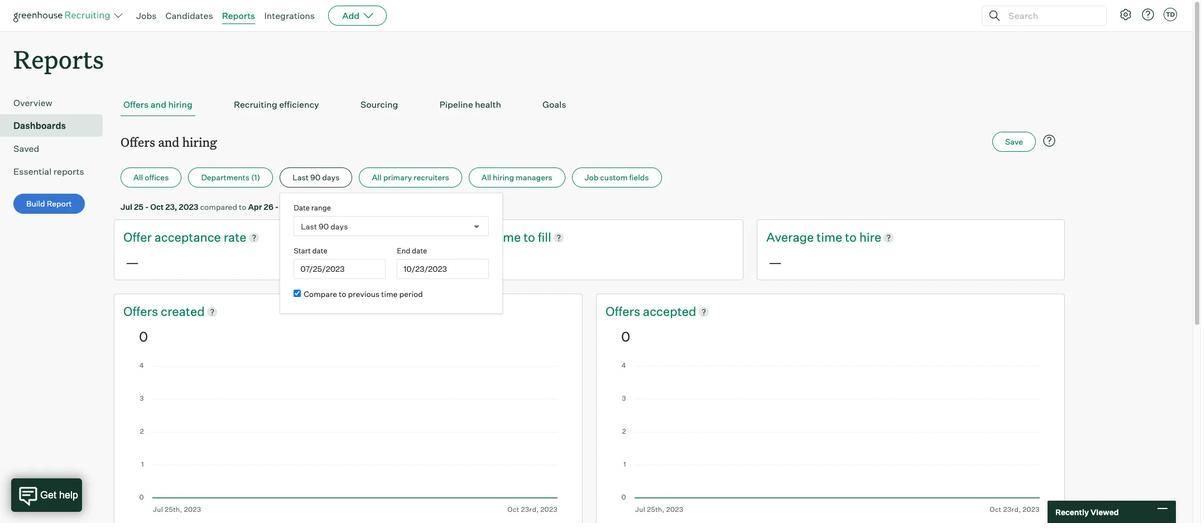 Task type: locate. For each thing, give the bounding box(es) containing it.
1 date from the left
[[312, 246, 328, 255]]

faq image
[[1043, 134, 1056, 147]]

0 vertical spatial offers and hiring
[[123, 99, 193, 110]]

1 horizontal spatial time
[[495, 230, 521, 245]]

time
[[495, 230, 521, 245], [817, 230, 843, 245], [381, 289, 398, 299]]

2 all from the left
[[372, 173, 382, 182]]

— for hire
[[769, 254, 782, 271]]

tab list
[[121, 93, 1058, 116]]

jul
[[121, 202, 132, 212], [280, 202, 292, 212]]

jul left 24,
[[280, 202, 292, 212]]

reports
[[222, 10, 255, 21], [13, 42, 104, 75]]

1 vertical spatial last 90 days
[[301, 221, 348, 231]]

fields
[[629, 173, 649, 182]]

recruiting efficiency
[[234, 99, 319, 110]]

0 horizontal spatial reports
[[13, 42, 104, 75]]

days down range
[[331, 221, 348, 231]]

1 vertical spatial hiring
[[182, 134, 217, 150]]

0
[[139, 328, 148, 345], [621, 328, 630, 345]]

2 time link from the left
[[817, 229, 845, 246]]

compared
[[200, 202, 237, 212]]

to link
[[524, 229, 538, 246], [845, 229, 860, 246]]

1 average time to from the left
[[445, 230, 538, 245]]

and
[[151, 99, 166, 110], [158, 134, 179, 150]]

to
[[239, 202, 246, 212], [524, 230, 535, 245], [845, 230, 857, 245], [339, 289, 346, 299]]

date
[[312, 246, 328, 255], [412, 246, 427, 255]]

1 horizontal spatial jul
[[280, 202, 292, 212]]

1 horizontal spatial date
[[412, 246, 427, 255]]

1 to link from the left
[[524, 229, 538, 246]]

xychart image
[[139, 363, 558, 513], [621, 363, 1040, 513]]

0 horizontal spatial all
[[133, 173, 143, 182]]

0 horizontal spatial average link
[[445, 229, 495, 246]]

average
[[445, 230, 493, 245], [766, 230, 814, 245]]

job custom fields button
[[572, 168, 662, 188]]

end
[[397, 246, 410, 255]]

average link
[[445, 229, 495, 246], [766, 229, 817, 246]]

time link left the fill link on the left top
[[495, 229, 524, 246]]

1 horizontal spatial -
[[275, 202, 279, 212]]

overview link
[[13, 96, 98, 110]]

1 horizontal spatial 2023
[[308, 202, 327, 212]]

apr
[[248, 202, 262, 212]]

build report
[[26, 199, 72, 208]]

offers and hiring button
[[121, 93, 195, 116]]

0 for created
[[139, 328, 148, 345]]

offers and hiring inside button
[[123, 99, 193, 110]]

hiring
[[168, 99, 193, 110], [182, 134, 217, 150], [493, 173, 514, 182]]

2 xychart image from the left
[[621, 363, 1040, 513]]

all for all hiring managers
[[482, 173, 491, 182]]

add
[[342, 10, 360, 21]]

3 all from the left
[[482, 173, 491, 182]]

acceptance link
[[154, 229, 224, 246]]

0 horizontal spatial time link
[[495, 229, 524, 246]]

2 average time to from the left
[[766, 230, 860, 245]]

hiring inside all hiring managers button
[[493, 173, 514, 182]]

average link for fill
[[445, 229, 495, 246]]

xychart image for accepted
[[621, 363, 1040, 513]]

07/25/2023
[[300, 264, 345, 274]]

0 horizontal spatial offers link
[[123, 303, 161, 320]]

3 — from the left
[[769, 254, 782, 271]]

0 vertical spatial last
[[293, 173, 309, 182]]

1 horizontal spatial 0
[[621, 328, 630, 345]]

1 horizontal spatial —
[[447, 254, 461, 271]]

last 90 days down range
[[301, 221, 348, 231]]

all hiring managers
[[482, 173, 552, 182]]

0 horizontal spatial jul
[[121, 202, 132, 212]]

all left primary
[[372, 173, 382, 182]]

offers link for created
[[123, 303, 161, 320]]

average time to for fill
[[445, 230, 538, 245]]

1 - from the left
[[145, 202, 149, 212]]

90 up date range
[[310, 173, 321, 182]]

0 horizontal spatial time
[[381, 289, 398, 299]]

range
[[311, 203, 331, 212]]

1 horizontal spatial offers link
[[606, 303, 643, 320]]

last down date range
[[301, 221, 317, 231]]

23,
[[165, 202, 177, 212]]

all for all offices
[[133, 173, 143, 182]]

0 vertical spatial days
[[322, 173, 340, 182]]

all
[[133, 173, 143, 182], [372, 173, 382, 182], [482, 173, 491, 182]]

0 horizontal spatial to link
[[524, 229, 538, 246]]

1 vertical spatial 90
[[319, 221, 329, 231]]

1 time link from the left
[[495, 229, 524, 246]]

0 vertical spatial hiring
[[168, 99, 193, 110]]

- right the "26"
[[275, 202, 279, 212]]

offers link
[[123, 303, 161, 320], [606, 303, 643, 320]]

1 jul from the left
[[121, 202, 132, 212]]

Search text field
[[1006, 8, 1096, 24]]

jul left 25
[[121, 202, 132, 212]]

dashboards
[[13, 120, 66, 131]]

1 horizontal spatial all
[[372, 173, 382, 182]]

1 0 from the left
[[139, 328, 148, 345]]

last inside button
[[293, 173, 309, 182]]

offers inside offers and hiring button
[[123, 99, 149, 110]]

date for end date
[[412, 246, 427, 255]]

date right end
[[412, 246, 427, 255]]

0 horizontal spatial date
[[312, 246, 328, 255]]

goals button
[[540, 93, 569, 116]]

0 horizontal spatial xychart image
[[139, 363, 558, 513]]

1 vertical spatial offers and hiring
[[121, 134, 217, 150]]

2 offers link from the left
[[606, 303, 643, 320]]

2 horizontal spatial time
[[817, 230, 843, 245]]

2 average from the left
[[766, 230, 814, 245]]

departments
[[201, 173, 250, 182]]

1 horizontal spatial reports
[[222, 10, 255, 21]]

2 horizontal spatial all
[[482, 173, 491, 182]]

reports down greenhouse recruiting image
[[13, 42, 104, 75]]

to left previous
[[339, 289, 346, 299]]

offers link for accepted
[[606, 303, 643, 320]]

26
[[264, 202, 273, 212]]

2 date from the left
[[412, 246, 427, 255]]

recruiting
[[234, 99, 277, 110]]

2 — from the left
[[447, 254, 461, 271]]

0 horizontal spatial average time to
[[445, 230, 538, 245]]

0 horizontal spatial 2023
[[179, 202, 198, 212]]

2023 right 24,
[[308, 202, 327, 212]]

1 horizontal spatial average time to
[[766, 230, 860, 245]]

hire
[[860, 230, 882, 245]]

time left hire
[[817, 230, 843, 245]]

2 vertical spatial hiring
[[493, 173, 514, 182]]

time left fill
[[495, 230, 521, 245]]

all left "managers"
[[482, 173, 491, 182]]

0 horizontal spatial average
[[445, 230, 493, 245]]

pipeline
[[440, 99, 473, 110]]

0 horizontal spatial -
[[145, 202, 149, 212]]

-
[[145, 202, 149, 212], [275, 202, 279, 212]]

2 0 from the left
[[621, 328, 630, 345]]

1 all from the left
[[133, 173, 143, 182]]

saved
[[13, 143, 39, 154]]

date for start date
[[312, 246, 328, 255]]

managers
[[516, 173, 552, 182]]

reports right candidates
[[222, 10, 255, 21]]

hiring inside offers and hiring button
[[168, 99, 193, 110]]

build
[[26, 199, 45, 208]]

health
[[475, 99, 501, 110]]

time left period
[[381, 289, 398, 299]]

10/23/2023
[[404, 264, 447, 274]]

date right start
[[312, 246, 328, 255]]

average time to
[[445, 230, 538, 245], [766, 230, 860, 245]]

1 horizontal spatial to link
[[845, 229, 860, 246]]

0 horizontal spatial 0
[[139, 328, 148, 345]]

all left offices
[[133, 173, 143, 182]]

0 horizontal spatial —
[[126, 254, 139, 271]]

0 vertical spatial and
[[151, 99, 166, 110]]

0 vertical spatial 90
[[310, 173, 321, 182]]

offer
[[123, 230, 152, 245]]

2023 right 23,
[[179, 202, 198, 212]]

offers
[[123, 99, 149, 110], [121, 134, 155, 150], [123, 304, 161, 319], [606, 304, 643, 319]]

- right 25
[[145, 202, 149, 212]]

2 average link from the left
[[766, 229, 817, 246]]

90 down range
[[319, 221, 329, 231]]

1 horizontal spatial xychart image
[[621, 363, 1040, 513]]

1 2023 from the left
[[179, 202, 198, 212]]

90
[[310, 173, 321, 182], [319, 221, 329, 231]]

accepted
[[643, 304, 696, 319]]

1 horizontal spatial average
[[766, 230, 814, 245]]

1 vertical spatial and
[[158, 134, 179, 150]]

1 horizontal spatial average link
[[766, 229, 817, 246]]

and inside button
[[151, 99, 166, 110]]

time link left hire "link"
[[817, 229, 845, 246]]

end date
[[397, 246, 427, 255]]

last up 24,
[[293, 173, 309, 182]]

days up range
[[322, 173, 340, 182]]

rate link
[[224, 229, 247, 246]]

td
[[1166, 11, 1175, 18]]

report
[[47, 199, 72, 208]]

0 vertical spatial reports
[[222, 10, 255, 21]]

0 vertical spatial last 90 days
[[293, 173, 340, 182]]

last 90 days up date range
[[293, 173, 340, 182]]

last 90 days
[[293, 173, 340, 182], [301, 221, 348, 231]]

recently viewed
[[1056, 507, 1119, 517]]

0 for accepted
[[621, 328, 630, 345]]

1 average from the left
[[445, 230, 493, 245]]

all inside button
[[482, 173, 491, 182]]

2 horizontal spatial —
[[769, 254, 782, 271]]

1 average link from the left
[[445, 229, 495, 246]]

— for fill
[[447, 254, 461, 271]]

pipeline health
[[440, 99, 501, 110]]

1 xychart image from the left
[[139, 363, 558, 513]]

created
[[161, 304, 205, 319]]

offices
[[145, 173, 169, 182]]

1 offers link from the left
[[123, 303, 161, 320]]

acceptance
[[154, 230, 221, 245]]

2 to link from the left
[[845, 229, 860, 246]]

1 horizontal spatial time link
[[817, 229, 845, 246]]

—
[[126, 254, 139, 271], [447, 254, 461, 271], [769, 254, 782, 271]]

2023
[[179, 202, 198, 212], [308, 202, 327, 212]]



Task type: describe. For each thing, give the bounding box(es) containing it.
add button
[[328, 6, 387, 26]]

candidates
[[166, 10, 213, 21]]

all primary recruiters
[[372, 173, 449, 182]]

save
[[1005, 137, 1023, 146]]

xychart image for created
[[139, 363, 558, 513]]

average for fill
[[445, 230, 493, 245]]

viewed
[[1091, 507, 1119, 517]]

date
[[294, 203, 310, 212]]

time link for fill
[[495, 229, 524, 246]]

created link
[[161, 303, 205, 320]]

recently
[[1056, 507, 1089, 517]]

sourcing button
[[358, 93, 401, 116]]

25
[[134, 202, 144, 212]]

date range
[[294, 203, 331, 212]]

to left hire
[[845, 230, 857, 245]]

essential reports link
[[13, 165, 98, 178]]

td button
[[1164, 8, 1177, 21]]

departments (1) button
[[188, 168, 273, 188]]

essential reports
[[13, 166, 84, 177]]

Compare to previous time period checkbox
[[294, 290, 301, 297]]

all primary recruiters button
[[359, 168, 462, 188]]

to link for fill
[[524, 229, 538, 246]]

all offices
[[133, 173, 169, 182]]

start
[[294, 246, 311, 255]]

time for hire
[[817, 230, 843, 245]]

departments (1)
[[201, 173, 260, 182]]

hire link
[[860, 229, 882, 246]]

primary
[[383, 173, 412, 182]]

last 90 days button
[[280, 168, 352, 188]]

efficiency
[[279, 99, 319, 110]]

build report button
[[13, 194, 85, 214]]

tab list containing offers and hiring
[[121, 93, 1058, 116]]

to link for hire
[[845, 229, 860, 246]]

overview
[[13, 97, 52, 108]]

custom
[[600, 173, 628, 182]]

jobs
[[136, 10, 157, 21]]

essential
[[13, 166, 52, 177]]

to left fill
[[524, 230, 535, 245]]

reports
[[53, 166, 84, 177]]

1 vertical spatial days
[[331, 221, 348, 231]]

average for hire
[[766, 230, 814, 245]]

2 - from the left
[[275, 202, 279, 212]]

1 — from the left
[[126, 254, 139, 271]]

2 2023 from the left
[[308, 202, 327, 212]]

rate
[[224, 230, 247, 245]]

all for all primary recruiters
[[372, 173, 382, 182]]

recruiting efficiency button
[[231, 93, 322, 116]]

configure image
[[1119, 8, 1133, 21]]

save button
[[993, 132, 1036, 152]]

sourcing
[[361, 99, 398, 110]]

reports link
[[222, 10, 255, 21]]

job custom fields
[[585, 173, 649, 182]]

start date
[[294, 246, 328, 255]]

td button
[[1162, 6, 1180, 23]]

offer acceptance
[[123, 230, 224, 245]]

jul 25 - oct 23, 2023 compared to apr 26 - jul 24, 2023
[[121, 202, 327, 212]]

90 inside button
[[310, 173, 321, 182]]

accepted link
[[643, 303, 696, 320]]

to left apr
[[239, 202, 246, 212]]

time link for hire
[[817, 229, 845, 246]]

24,
[[294, 202, 306, 212]]

job
[[585, 173, 599, 182]]

average time to for hire
[[766, 230, 860, 245]]

compare
[[304, 289, 337, 299]]

candidates link
[[166, 10, 213, 21]]

recruiters
[[414, 173, 449, 182]]

days inside button
[[322, 173, 340, 182]]

fill link
[[538, 229, 551, 246]]

dashboards link
[[13, 119, 98, 132]]

integrations link
[[264, 10, 315, 21]]

compare to previous time period
[[304, 289, 423, 299]]

previous
[[348, 289, 380, 299]]

1 vertical spatial last
[[301, 221, 317, 231]]

time for fill
[[495, 230, 521, 245]]

(1)
[[251, 173, 260, 182]]

period
[[399, 289, 423, 299]]

2 jul from the left
[[280, 202, 292, 212]]

all hiring managers button
[[469, 168, 565, 188]]

1 vertical spatial reports
[[13, 42, 104, 75]]

goals
[[543, 99, 566, 110]]

pipeline health button
[[437, 93, 504, 116]]

all offices button
[[121, 168, 182, 188]]

integrations
[[264, 10, 315, 21]]

fill
[[538, 230, 551, 245]]

last 90 days inside button
[[293, 173, 340, 182]]

oct
[[150, 202, 164, 212]]

offer link
[[123, 229, 154, 246]]

average link for hire
[[766, 229, 817, 246]]

saved link
[[13, 142, 98, 155]]

greenhouse recruiting image
[[13, 9, 114, 22]]

jobs link
[[136, 10, 157, 21]]



Task type: vqa. For each thing, say whether or not it's contained in the screenshot.
bottom Test Status
no



